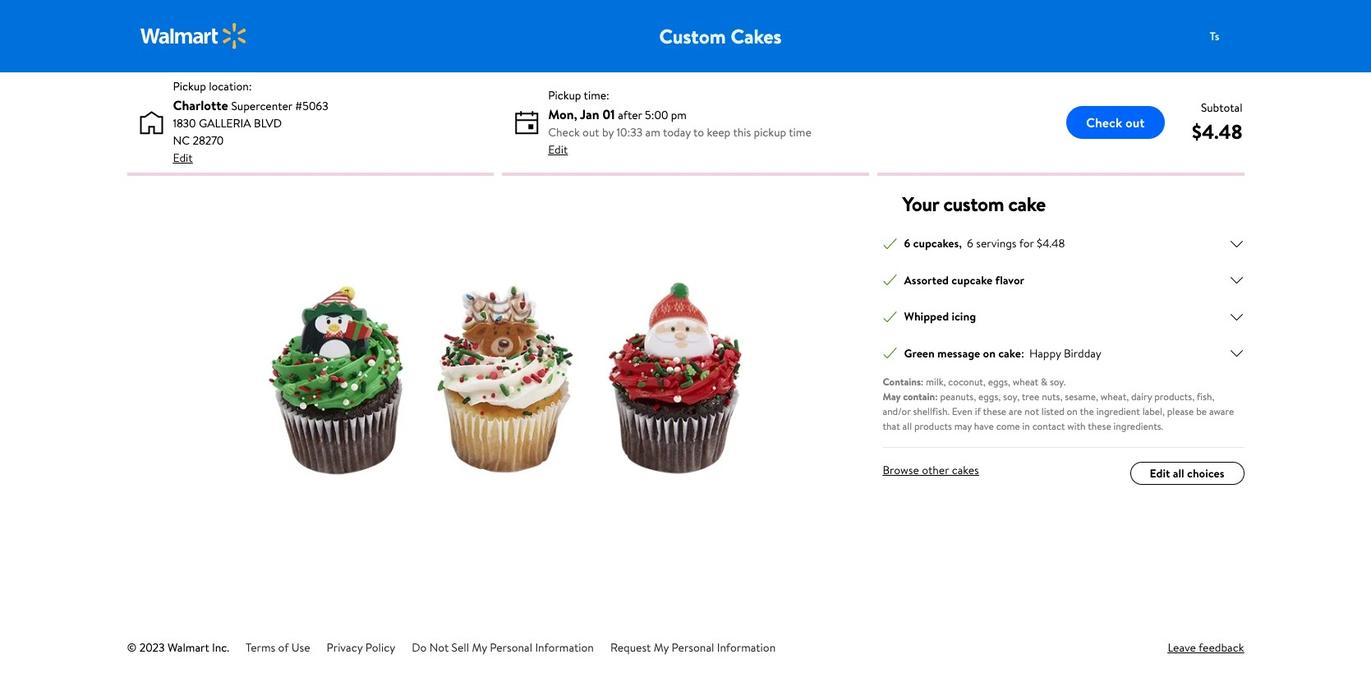 Task type: describe. For each thing, give the bounding box(es) containing it.
check inside the pickup time: mon, jan 01 after 5:00 pm check out by 10:33 am today to keep this pickup time edit
[[548, 124, 580, 140]]

subtotal $4.48
[[1193, 99, 1243, 145]]

custom
[[944, 190, 1004, 218]]

charlotte
[[173, 96, 228, 114]]

01
[[603, 105, 615, 123]]

privacy policy link
[[327, 639, 395, 656]]

© 2023 walmart inc.
[[127, 639, 229, 656]]

servings
[[977, 235, 1017, 251]]

do not sell my personal information link
[[412, 639, 594, 656]]

custom cakes
[[660, 22, 782, 50]]

request my personal information
[[611, 639, 776, 656]]

pm
[[671, 106, 687, 123]]

time:
[[584, 87, 610, 103]]

down arrow image inside whipped icing link
[[1230, 309, 1245, 324]]

#
[[295, 98, 303, 114]]

policy
[[365, 639, 395, 656]]

have
[[975, 419, 994, 433]]

browse other cakes
[[883, 462, 979, 478]]

peanuts,
[[941, 390, 976, 404]]

that
[[883, 419, 900, 433]]

location:
[[209, 78, 252, 95]]

label,
[[1143, 404, 1165, 418]]

may contain:
[[883, 390, 941, 404]]

1 vertical spatial cake
[[999, 345, 1021, 361]]

jan
[[580, 105, 600, 123]]

selected, click to change image for assorted
[[883, 273, 898, 288]]

1 personal from the left
[[490, 639, 533, 656]]

0 horizontal spatial edit link
[[173, 150, 193, 167]]

products
[[915, 419, 952, 433]]

products,
[[1155, 390, 1195, 404]]

to
[[694, 124, 704, 140]]

out inside the pickup time: mon, jan 01 after 5:00 pm check out by 10:33 am today to keep this pickup time edit
[[583, 124, 600, 140]]

leave
[[1168, 639, 1197, 656]]

galleria
[[199, 115, 251, 131]]

whipped icing link
[[883, 308, 1245, 325]]

fish,
[[1197, 390, 1215, 404]]

all inside 'peanuts, eggs, soy, tree nuts, sesame, wheat, dairy products, fish, and/or shellfish. even if these are not listed on the ingredient label, please be aware that all products may have come in contact with these ingredients.'
[[903, 419, 912, 433]]

eggs, inside 'peanuts, eggs, soy, tree nuts, sesame, wheat, dairy products, fish, and/or shellfish. even if these are not listed on the ingredient label, please be aware that all products may have come in contact with these ingredients.'
[[979, 390, 1001, 404]]

shellfish.
[[913, 404, 950, 418]]

ingredient
[[1097, 404, 1141, 418]]

contain:
[[903, 390, 938, 404]]

even
[[952, 404, 973, 418]]

be
[[1197, 404, 1207, 418]]

2 my from the left
[[654, 639, 669, 656]]

pickup for mon,
[[548, 87, 581, 103]]

0 vertical spatial eggs,
[[988, 375, 1011, 389]]

nc
[[173, 132, 190, 149]]

browse
[[883, 462, 920, 478]]

edit inside the pickup time: mon, jan 01 after 5:00 pm check out by 10:33 am today to keep this pickup time edit
[[548, 141, 568, 157]]

10:33
[[617, 124, 643, 140]]

whipped
[[904, 308, 949, 325]]

edit inside pickup location: charlotte supercenter # 5063 1830 galleria blvd nc 28270 edit
[[173, 150, 193, 166]]

whipped icing
[[904, 308, 976, 325]]

2023
[[139, 639, 165, 656]]

peanuts, eggs, soy, tree nuts, sesame, wheat, dairy products, fish, and/or shellfish. even if these are not listed on the ingredient label, please be aware that all products may have come in contact with these ingredients.
[[883, 390, 1235, 433]]

listed
[[1042, 404, 1065, 418]]

0 horizontal spatial these
[[983, 404, 1007, 418]]

supercenter
[[231, 98, 292, 114]]

©
[[127, 639, 137, 656]]

cupcake
[[952, 272, 993, 288]]

terms of use
[[246, 639, 310, 656]]

edit all choices link
[[1131, 462, 1245, 485]]

check inside button
[[1086, 113, 1123, 131]]

contact
[[1033, 419, 1065, 433]]

time
[[789, 124, 812, 140]]

your custom cake
[[903, 190, 1046, 218]]

assorted cupcake flavor link
[[883, 272, 1245, 289]]

use
[[292, 639, 310, 656]]

milk,
[[926, 375, 946, 389]]

0 horizontal spatial $4.48
[[1037, 235, 1065, 251]]

2 information from the left
[[717, 639, 776, 656]]

your
[[903, 190, 939, 218]]

1 6 from the left
[[904, 235, 911, 251]]

ts
[[1210, 28, 1220, 44]]

1 down arrow image from the top
[[1230, 236, 1245, 251]]

may
[[955, 419, 972, 433]]

out inside button
[[1126, 113, 1145, 131]]

with
[[1068, 419, 1086, 433]]

flavor
[[996, 272, 1025, 288]]

wheat
[[1013, 375, 1039, 389]]

on inside 'peanuts, eggs, soy, tree nuts, sesame, wheat, dairy products, fish, and/or shellfish. even if these are not listed on the ingredient label, please be aware that all products may have come in contact with these ingredients.'
[[1067, 404, 1078, 418]]

28270
[[193, 132, 224, 149]]

by
[[602, 124, 614, 140]]

edit all choices
[[1150, 465, 1225, 481]]

2 6 from the left
[[967, 235, 974, 251]]



Task type: vqa. For each thing, say whether or not it's contained in the screenshot.
right all
yes



Task type: locate. For each thing, give the bounding box(es) containing it.
pickup location: charlotte supercenter # 5063 1830 galleria blvd nc 28270 edit
[[173, 78, 328, 166]]

terms
[[246, 639, 275, 656]]

choices
[[1188, 465, 1225, 481]]

2 personal from the left
[[672, 639, 714, 656]]

2 selected, click to change image from the top
[[883, 309, 898, 324]]

please
[[1168, 404, 1194, 418]]

1830
[[173, 115, 196, 131]]

4 down arrow image from the top
[[1230, 346, 1245, 361]]

selected, click to change image left the 'cupcakes'
[[883, 236, 898, 251]]

0 vertical spatial cake
[[1009, 190, 1046, 218]]

1 my from the left
[[472, 639, 487, 656]]

on right message
[[983, 345, 996, 361]]

0 horizontal spatial all
[[903, 419, 912, 433]]

leave feedback button
[[1168, 639, 1245, 657]]

mon,
[[548, 105, 578, 123]]

selected, click to change image for whipped
[[883, 309, 898, 324]]

not
[[430, 639, 449, 656]]

1 horizontal spatial pickup
[[548, 87, 581, 103]]

1 vertical spatial all
[[1173, 465, 1185, 481]]

0 vertical spatial selected, click to change image
[[883, 273, 898, 288]]

soy,
[[1003, 390, 1020, 404]]

0 vertical spatial $4.48
[[1193, 117, 1243, 145]]

3 down arrow image from the top
[[1230, 309, 1245, 324]]

pickup up charlotte
[[173, 78, 206, 95]]

all left choices
[[1173, 465, 1185, 481]]

green
[[904, 345, 935, 361]]

0 vertical spatial these
[[983, 404, 1007, 418]]

1 horizontal spatial personal
[[672, 639, 714, 656]]

other
[[922, 462, 949, 478]]

pickup
[[754, 124, 787, 140]]

the
[[1080, 404, 1095, 418]]

walmart
[[168, 639, 209, 656]]

assorted cupcake flavor
[[904, 272, 1025, 288]]

pickup for charlotte
[[173, 78, 206, 95]]

personal right the request
[[672, 639, 714, 656]]

edit down nc
[[173, 150, 193, 166]]

5063
[[303, 98, 328, 114]]

1 horizontal spatial check
[[1086, 113, 1123, 131]]

1 vertical spatial selected, click to change image
[[883, 309, 898, 324]]

1 horizontal spatial 6
[[967, 235, 974, 251]]

pickup
[[173, 78, 206, 95], [548, 87, 581, 103]]

1 horizontal spatial my
[[654, 639, 669, 656]]

happy
[[1030, 345, 1062, 361]]

cake up for
[[1009, 190, 1046, 218]]

these
[[983, 404, 1007, 418], [1088, 419, 1112, 433]]

aware
[[1210, 404, 1235, 418]]

selected, click to change image left green at the right bottom of the page
[[883, 346, 898, 361]]

1 vertical spatial eggs,
[[979, 390, 1001, 404]]

on left the
[[1067, 404, 1078, 418]]

feedback
[[1199, 639, 1245, 656]]

edit link down the mon,
[[548, 141, 568, 158]]

1 horizontal spatial edit
[[548, 141, 568, 157]]

soy.
[[1050, 375, 1066, 389]]

1 horizontal spatial out
[[1126, 113, 1145, 131]]

these down the
[[1088, 419, 1112, 433]]

0 horizontal spatial on
[[983, 345, 996, 361]]

terms of use link
[[246, 639, 310, 656]]

cakes
[[952, 462, 979, 478]]

do not sell my personal information
[[412, 639, 594, 656]]

selected, click to change image left assorted
[[883, 273, 898, 288]]

of
[[278, 639, 289, 656]]

request my personal information link
[[611, 639, 776, 656]]

selected, click to change image for 6 cupcakes 6 servings for $4.48
[[883, 236, 898, 251]]

birdday
[[1064, 345, 1102, 361]]

down arrow image
[[1230, 236, 1245, 251], [1230, 273, 1245, 288], [1230, 309, 1245, 324], [1230, 346, 1245, 361]]

6 left servings
[[967, 235, 974, 251]]

subtotal
[[1201, 99, 1243, 115]]

edit left choices
[[1150, 465, 1171, 481]]

1 horizontal spatial $4.48
[[1193, 117, 1243, 145]]

0 horizontal spatial pickup
[[173, 78, 206, 95]]

privacy policy
[[327, 639, 395, 656]]

&
[[1041, 375, 1048, 389]]

green message on cake happy birdday
[[904, 345, 1102, 361]]

1 vertical spatial these
[[1088, 419, 1112, 433]]

0 vertical spatial on
[[983, 345, 996, 361]]

selected, click to change image for green message on cake happy birdday
[[883, 346, 898, 361]]

may
[[883, 390, 901, 404]]

6 left the 'cupcakes'
[[904, 235, 911, 251]]

5:00
[[645, 106, 668, 123]]

2 down arrow image from the top
[[1230, 273, 1245, 288]]

2 horizontal spatial edit
[[1150, 465, 1171, 481]]

cake
[[1009, 190, 1046, 218], [999, 345, 1021, 361]]

1 selected, click to change image from the top
[[883, 236, 898, 251]]

edit link
[[548, 141, 568, 158], [173, 150, 193, 167]]

0 horizontal spatial my
[[472, 639, 487, 656]]

1 horizontal spatial information
[[717, 639, 776, 656]]

selected, click to change image
[[883, 236, 898, 251], [883, 346, 898, 361]]

1 horizontal spatial these
[[1088, 419, 1112, 433]]

edit
[[548, 141, 568, 157], [173, 150, 193, 166], [1150, 465, 1171, 481]]

check out button
[[1067, 106, 1165, 139]]

come
[[997, 419, 1020, 433]]

my right the request
[[654, 639, 669, 656]]

0 vertical spatial all
[[903, 419, 912, 433]]

1 selected, click to change image from the top
[[883, 273, 898, 288]]

0 horizontal spatial out
[[583, 124, 600, 140]]

2 selected, click to change image from the top
[[883, 346, 898, 361]]

wheat,
[[1101, 390, 1129, 404]]

$4.48 down subtotal
[[1193, 117, 1243, 145]]

today
[[663, 124, 691, 140]]

do
[[412, 639, 427, 656]]

assorted
[[904, 272, 949, 288]]

request
[[611, 639, 651, 656]]

inc.
[[212, 639, 229, 656]]

cupcakes
[[914, 235, 959, 251]]

leave feedback
[[1168, 639, 1245, 656]]

nuts,
[[1042, 390, 1063, 404]]

my right sell
[[472, 639, 487, 656]]

6 cupcakes 6 servings for $4.48
[[904, 235, 1065, 251]]

1 vertical spatial selected, click to change image
[[883, 346, 898, 361]]

0 horizontal spatial 6
[[904, 235, 911, 251]]

0 horizontal spatial edit
[[173, 150, 193, 166]]

eggs, up the soy,
[[988, 375, 1011, 389]]

cakes
[[731, 22, 782, 50]]

edit down the mon,
[[548, 141, 568, 157]]

personal
[[490, 639, 533, 656], [672, 639, 714, 656]]

0 horizontal spatial information
[[535, 639, 594, 656]]

not
[[1025, 404, 1040, 418]]

$4.48 right for
[[1037, 235, 1065, 251]]

sesame,
[[1065, 390, 1099, 404]]

this
[[733, 124, 751, 140]]

0 horizontal spatial check
[[548, 124, 580, 140]]

1 vertical spatial $4.48
[[1037, 235, 1065, 251]]

pickup inside pickup location: charlotte supercenter # 5063 1830 galleria blvd nc 28270 edit
[[173, 78, 206, 95]]

icing
[[952, 308, 976, 325]]

pickup up the mon,
[[548, 87, 581, 103]]

after
[[618, 106, 642, 123]]

eggs,
[[988, 375, 1011, 389], [979, 390, 1001, 404]]

selected, click to change image
[[883, 273, 898, 288], [883, 309, 898, 324]]

1 horizontal spatial edit link
[[548, 141, 568, 158]]

if
[[975, 404, 981, 418]]

cake up wheat
[[999, 345, 1021, 361]]

these right if
[[983, 404, 1007, 418]]

personal right sell
[[490, 639, 533, 656]]

and/or
[[883, 404, 911, 418]]

1 information from the left
[[535, 639, 594, 656]]

contains:
[[883, 375, 924, 389]]

pickup inside the pickup time: mon, jan 01 after 5:00 pm check out by 10:33 am today to keep this pickup time edit
[[548, 87, 581, 103]]

1 vertical spatial on
[[1067, 404, 1078, 418]]

all right that
[[903, 419, 912, 433]]

keep
[[707, 124, 731, 140]]

contains: milk, coconut, eggs, wheat & soy.
[[883, 375, 1066, 389]]

1 horizontal spatial on
[[1067, 404, 1078, 418]]

message
[[938, 345, 981, 361]]

my
[[472, 639, 487, 656], [654, 639, 669, 656]]

selected, click to change image left whipped
[[883, 309, 898, 324]]

for
[[1020, 235, 1034, 251]]

custom
[[660, 22, 726, 50]]

blvd
[[254, 115, 282, 131]]

down arrow image inside assorted cupcake flavor link
[[1230, 273, 1245, 288]]

0 horizontal spatial personal
[[490, 639, 533, 656]]

are
[[1009, 404, 1023, 418]]

edit link down nc
[[173, 150, 193, 167]]

back to walmart.com image
[[140, 23, 247, 49]]

dairy
[[1132, 390, 1152, 404]]

0 vertical spatial selected, click to change image
[[883, 236, 898, 251]]

information
[[535, 639, 594, 656], [717, 639, 776, 656]]

check
[[1086, 113, 1123, 131], [548, 124, 580, 140]]

in
[[1023, 419, 1030, 433]]

eggs, up if
[[979, 390, 1001, 404]]

1 horizontal spatial all
[[1173, 465, 1185, 481]]



